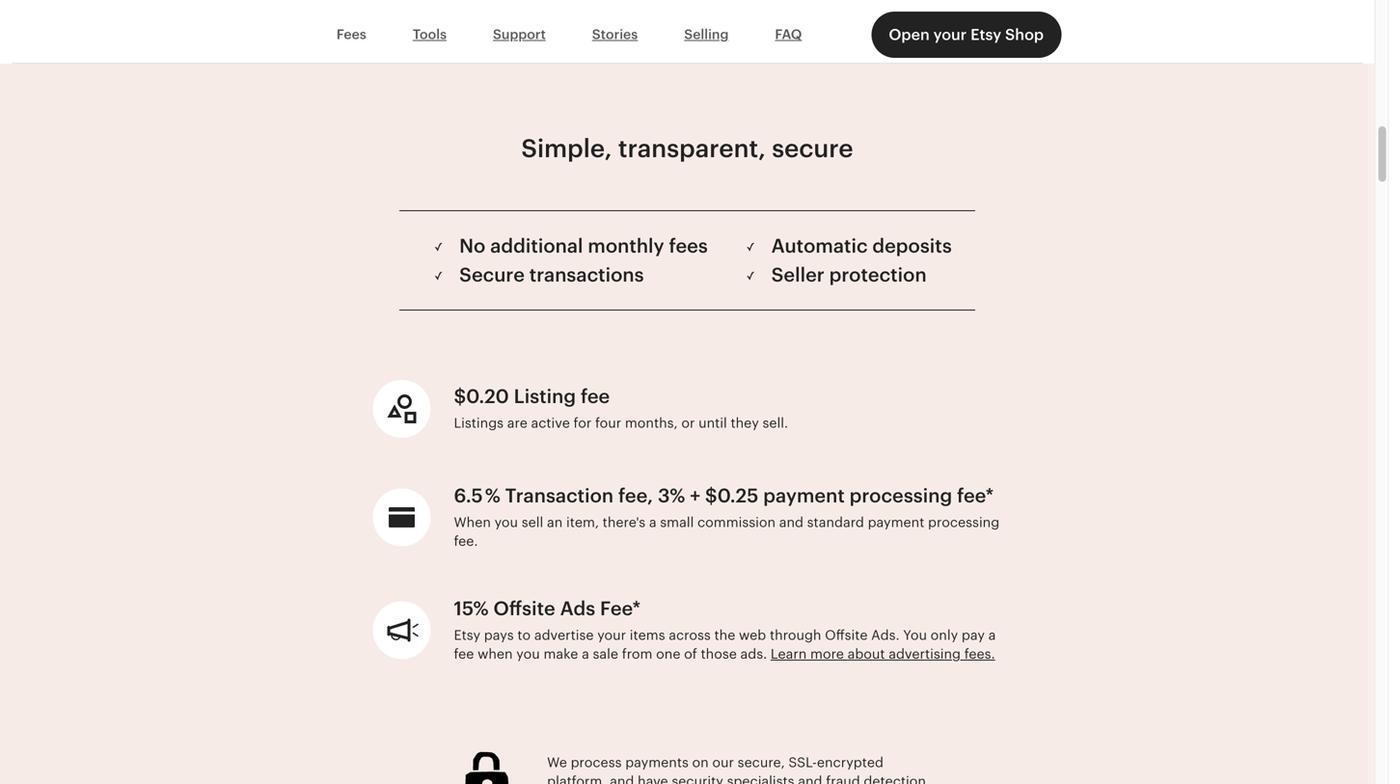 Task type: vqa. For each thing, say whether or not it's contained in the screenshot.
the we process payments on our secure, ssl-encrypted platform, and have security specialists and fraud detectio
yes



Task type: locate. For each thing, give the bounding box(es) containing it.
processing down "fee*"
[[928, 515, 1000, 530]]

1 horizontal spatial a
[[649, 515, 657, 530]]

monthly
[[588, 235, 665, 257]]

no additional monthly fees
[[455, 235, 708, 257]]

you inside 6.5 % transaction fee,                         3% + $0.25 payment processing fee* when you sell an item, there's a small commission and standard payment processing fee.
[[495, 515, 518, 530]]

you down to
[[517, 647, 540, 662]]

0 vertical spatial offsite
[[494, 598, 556, 620]]

until
[[699, 416, 727, 431]]

deposits
[[873, 235, 952, 257]]

ads
[[560, 598, 596, 620]]

they
[[731, 416, 759, 431]]

0 vertical spatial smaller image
[[434, 241, 443, 255]]

make
[[544, 647, 578, 662]]

commission
[[698, 515, 776, 530]]

15%
[[454, 598, 489, 620]]

seller
[[772, 264, 825, 286]]

you
[[495, 515, 518, 530], [517, 647, 540, 662]]

0 vertical spatial your
[[934, 26, 967, 43]]

your
[[934, 26, 967, 43], [598, 628, 626, 643]]

2 vertical spatial a
[[582, 647, 589, 662]]

secure
[[772, 134, 854, 163]]

a
[[649, 515, 657, 530], [989, 628, 996, 643], [582, 647, 589, 662]]

shop
[[1006, 26, 1044, 43]]

a right "pay"
[[989, 628, 996, 643]]

learn more about advertising fees.
[[771, 647, 996, 662]]

0 vertical spatial a
[[649, 515, 657, 530]]

fee left when
[[454, 647, 474, 662]]

smaller image
[[434, 241, 443, 255], [434, 270, 443, 284]]

2 smaller image from the top
[[434, 270, 443, 284]]

payment right standard
[[868, 515, 925, 530]]

1 horizontal spatial etsy
[[971, 26, 1002, 43]]

stories
[[592, 27, 638, 42]]

1 vertical spatial smaller image
[[434, 270, 443, 284]]

smaller image for seller protection
[[747, 270, 755, 284]]

support
[[493, 27, 546, 42]]

fraud
[[826, 774, 861, 785]]

seller protection
[[767, 264, 927, 286]]

fee inside $0.20 listing fee listings are active for four months, or until they sell.
[[581, 386, 610, 408]]

for
[[574, 416, 592, 431]]

you
[[904, 628, 927, 643]]

and inside 6.5 % transaction fee,                         3% + $0.25 payment processing fee* when you sell an item, there's a small commission and standard payment processing fee.
[[780, 515, 804, 530]]

0 vertical spatial you
[[495, 515, 518, 530]]

payments
[[626, 755, 689, 770]]

smaller image for secure transactions
[[434, 270, 443, 284]]

2 smaller image from the top
[[747, 270, 755, 284]]

months,
[[625, 416, 678, 431]]

0 vertical spatial fee
[[581, 386, 610, 408]]

one
[[656, 647, 681, 662]]

pays
[[484, 628, 514, 643]]

etsy left shop
[[971, 26, 1002, 43]]

of
[[684, 647, 698, 662]]

1 horizontal spatial your
[[934, 26, 967, 43]]

support link
[[470, 16, 569, 53]]

payment
[[764, 485, 845, 507], [868, 515, 925, 530]]

offsite up more
[[825, 628, 868, 643]]

smaller image for no additional monthly fees
[[434, 241, 443, 255]]

0 horizontal spatial payment
[[764, 485, 845, 507]]

1 vertical spatial you
[[517, 647, 540, 662]]

your up sale
[[598, 628, 626, 643]]

transaction
[[505, 485, 614, 507]]

encrypted
[[817, 755, 884, 770]]

we
[[547, 755, 567, 770]]

fee*
[[957, 485, 994, 507]]

and left standard
[[780, 515, 804, 530]]

1 vertical spatial smaller image
[[747, 270, 755, 284]]

fee.
[[454, 534, 478, 549]]

specialists
[[727, 774, 795, 785]]

fee inside etsy pays to advertise your items across the web through offsite ads. you only pay a fee when you make a sale from one of those ads.
[[454, 647, 474, 662]]

1 smaller image from the top
[[747, 241, 755, 255]]

selling
[[685, 27, 729, 42]]

processing up standard
[[850, 485, 953, 507]]

a left the small
[[649, 515, 657, 530]]

0 horizontal spatial etsy
[[454, 628, 481, 643]]

$0.20 listing fee listings are active for four months, or until they sell.
[[454, 386, 789, 431]]

1 vertical spatial fee
[[454, 647, 474, 662]]

smaller image left seller
[[747, 270, 755, 284]]

your inside etsy pays to advertise your items across the web through offsite ads. you only pay a fee when you make a sale from one of those ads.
[[598, 628, 626, 643]]

advertise
[[535, 628, 594, 643]]

we process payments on our secure, ssl-encrypted platform, and have security specialists and fraud detectio
[[547, 755, 926, 785]]

no
[[460, 235, 486, 257]]

and down process
[[610, 774, 634, 785]]

0 vertical spatial payment
[[764, 485, 845, 507]]

items
[[630, 628, 666, 643]]

platform,
[[547, 774, 606, 785]]

secure
[[460, 264, 525, 286]]

learn
[[771, 647, 807, 662]]

fee up for
[[581, 386, 610, 408]]

smaller image right fees
[[747, 241, 755, 255]]

6.5 % transaction fee,                         3% + $0.25 payment processing fee* when you sell an item, there's a small commission and standard payment processing fee.
[[454, 485, 1000, 549]]

0 horizontal spatial fee
[[454, 647, 474, 662]]

a left sale
[[582, 647, 589, 662]]

processing
[[850, 485, 953, 507], [928, 515, 1000, 530]]

1 vertical spatial your
[[598, 628, 626, 643]]

more
[[811, 647, 844, 662]]

1 vertical spatial offsite
[[825, 628, 868, 643]]

etsy pays to advertise your items across the web through offsite ads. you only pay a fee when you make a sale from one of those ads.
[[454, 628, 996, 662]]

0 vertical spatial smaller image
[[747, 241, 755, 255]]

smaller image
[[747, 241, 755, 255], [747, 270, 755, 284]]

from
[[622, 647, 653, 662]]

offsite up to
[[494, 598, 556, 620]]

smaller image left secure
[[434, 270, 443, 284]]

you left the sell
[[495, 515, 518, 530]]

1 horizontal spatial offsite
[[825, 628, 868, 643]]

simple, transparent, secure
[[522, 134, 854, 163]]

or
[[682, 416, 695, 431]]

2 horizontal spatial a
[[989, 628, 996, 643]]

there's
[[603, 515, 646, 530]]

advertising
[[889, 647, 961, 662]]

through
[[770, 628, 822, 643]]

fees link
[[314, 16, 390, 53]]

standard
[[807, 515, 865, 530]]

smaller image left no at the left top of page
[[434, 241, 443, 255]]

ssl-
[[789, 755, 817, 770]]

offsite
[[494, 598, 556, 620], [825, 628, 868, 643]]

listings
[[454, 416, 504, 431]]

your right open
[[934, 26, 967, 43]]

payment up standard
[[764, 485, 845, 507]]

fee,
[[619, 485, 653, 507]]

1 vertical spatial etsy
[[454, 628, 481, 643]]

0 vertical spatial processing
[[850, 485, 953, 507]]

process
[[571, 755, 622, 770]]

on
[[693, 755, 709, 770]]

and
[[780, 515, 804, 530], [610, 774, 634, 785], [798, 774, 823, 785]]

1 horizontal spatial fee
[[581, 386, 610, 408]]

etsy
[[971, 26, 1002, 43], [454, 628, 481, 643]]

our
[[713, 755, 734, 770]]

1 smaller image from the top
[[434, 241, 443, 255]]

small
[[660, 515, 694, 530]]

0 horizontal spatial your
[[598, 628, 626, 643]]

automatic deposits
[[767, 235, 952, 257]]

1 horizontal spatial payment
[[868, 515, 925, 530]]

sell.
[[763, 416, 789, 431]]

etsy down 15%
[[454, 628, 481, 643]]



Task type: describe. For each thing, give the bounding box(es) containing it.
selling link
[[661, 16, 752, 53]]

tools link
[[390, 16, 470, 53]]

open your etsy shop link
[[872, 12, 1062, 58]]

listing
[[514, 386, 576, 408]]

transactions
[[530, 264, 644, 286]]

1 vertical spatial payment
[[868, 515, 925, 530]]

tools
[[413, 27, 447, 42]]

faq
[[775, 27, 802, 42]]

item,
[[566, 515, 599, 530]]

$0.25
[[705, 485, 759, 507]]

when
[[454, 515, 491, 530]]

four
[[595, 416, 622, 431]]

additional
[[490, 235, 583, 257]]

offsite inside etsy pays to advertise your items across the web through offsite ads. you only pay a fee when you make a sale from one of those ads.
[[825, 628, 868, 643]]

to
[[518, 628, 531, 643]]

about
[[848, 647, 886, 662]]

transparent,
[[619, 134, 766, 163]]

secure,
[[738, 755, 785, 770]]

fees
[[669, 235, 708, 257]]

6.5
[[454, 485, 483, 507]]

3%
[[658, 485, 686, 507]]

you inside etsy pays to advertise your items across the web through offsite ads. you only pay a fee when you make a sale from one of those ads.
[[517, 647, 540, 662]]

web
[[739, 628, 767, 643]]

open
[[889, 26, 930, 43]]

automatic
[[772, 235, 868, 257]]

fee*
[[600, 598, 641, 620]]

learn more about advertising fees. link
[[771, 647, 996, 662]]

the
[[715, 628, 736, 643]]

active
[[531, 416, 570, 431]]

smaller image for automatic deposits
[[747, 241, 755, 255]]

simple,
[[522, 134, 612, 163]]

a inside 6.5 % transaction fee,                         3% + $0.25 payment processing fee* when you sell an item, there's a small commission and standard payment processing fee.
[[649, 515, 657, 530]]

1 vertical spatial a
[[989, 628, 996, 643]]

your inside the open your etsy shop link
[[934, 26, 967, 43]]

open your etsy shop
[[889, 26, 1044, 43]]

pay
[[962, 628, 985, 643]]

15% offsite ads fee*
[[454, 598, 641, 620]]

$0.20
[[454, 386, 509, 408]]

only
[[931, 628, 959, 643]]

fees
[[337, 27, 367, 42]]

%
[[485, 485, 501, 507]]

ads.
[[872, 628, 900, 643]]

0 horizontal spatial a
[[582, 647, 589, 662]]

secure transactions
[[455, 264, 644, 286]]

sell
[[522, 515, 544, 530]]

across
[[669, 628, 711, 643]]

protection
[[830, 264, 927, 286]]

security
[[672, 774, 724, 785]]

and down ssl-
[[798, 774, 823, 785]]

faq link
[[752, 16, 825, 53]]

fees.
[[965, 647, 996, 662]]

0 vertical spatial etsy
[[971, 26, 1002, 43]]

ads.
[[741, 647, 767, 662]]

are
[[507, 416, 528, 431]]

etsy inside etsy pays to advertise your items across the web through offsite ads. you only pay a fee when you make a sale from one of those ads.
[[454, 628, 481, 643]]

when
[[478, 647, 513, 662]]

have
[[638, 774, 668, 785]]

1 vertical spatial processing
[[928, 515, 1000, 530]]

stories link
[[569, 16, 661, 53]]

sale
[[593, 647, 619, 662]]

+
[[690, 485, 701, 507]]

0 horizontal spatial offsite
[[494, 598, 556, 620]]



